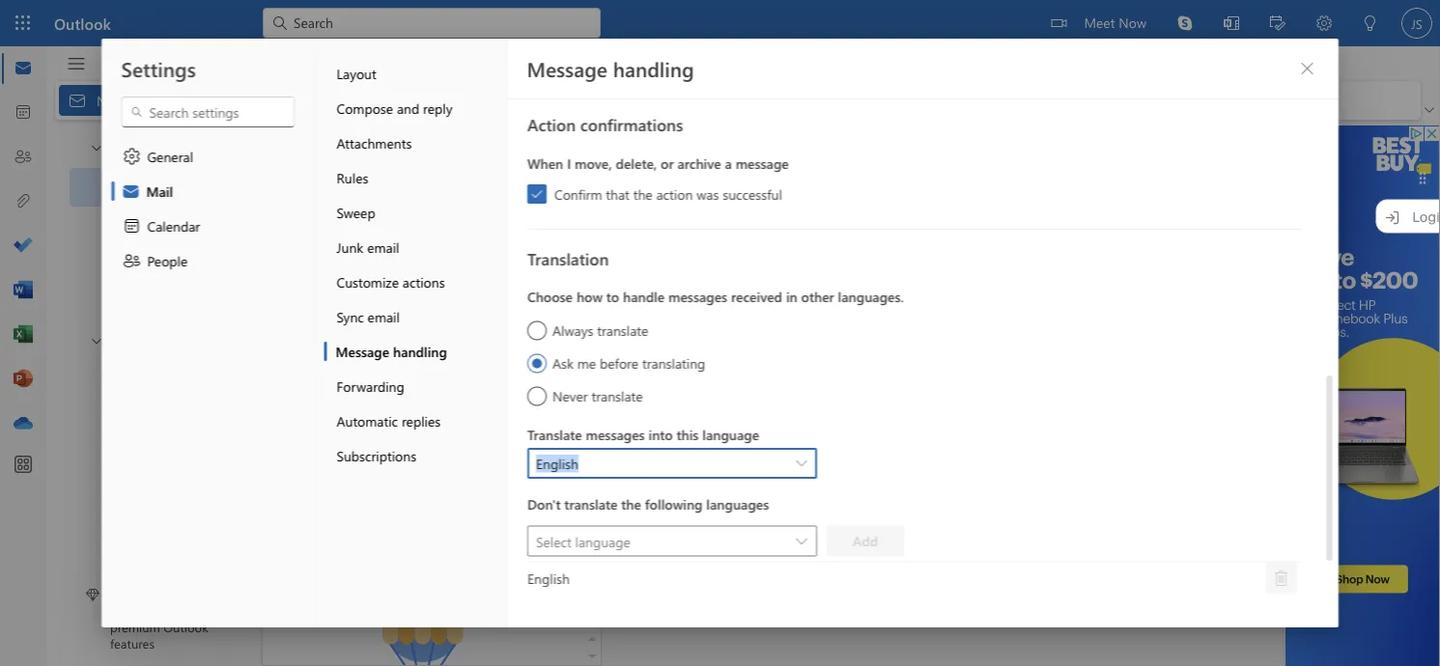 Task type: describe. For each thing, give the bounding box(es) containing it.
 calendar
[[122, 216, 200, 236]]

sync
[[337, 308, 364, 326]]

confirm for confirm time zone
[[313, 390, 361, 408]]

customize actions
[[337, 273, 445, 291]]

outlook link
[[54, 0, 111, 46]]

look
[[392, 352, 418, 370]]

sweep
[[337, 203, 376, 221]]

phone
[[896, 459, 934, 477]]

 button
[[1292, 53, 1323, 84]]

into
[[648, 426, 673, 444]]

replies
[[402, 412, 441, 430]]

a inside section
[[347, 468, 354, 486]]

favorites tree
[[70, 122, 225, 323]]

that
[[606, 185, 629, 203]]

files image
[[14, 192, 33, 212]]

translate
[[527, 426, 582, 444]]

message inside message list section
[[357, 468, 409, 486]]

translate for never
[[591, 387, 643, 405]]

of
[[324, 313, 336, 331]]


[[122, 251, 142, 271]]

efficient
[[374, 201, 424, 218]]

outlook inside the premium outlook features
[[164, 619, 208, 636]]

view button
[[162, 46, 220, 76]]


[[66, 54, 86, 74]]


[[114, 216, 133, 236]]

me
[[577, 354, 596, 372]]

 inbox
[[114, 178, 176, 197]]

 button
[[373, 134, 404, 165]]

 for  'button' in the the favorites tree item
[[89, 140, 104, 155]]

junk email button
[[324, 230, 507, 265]]

the for languages
[[621, 496, 641, 514]]

message handling button
[[324, 334, 507, 369]]

application containing settings
[[0, 0, 1441, 667]]

message handling inside "message handling" button
[[336, 343, 447, 360]]

move & delete group
[[59, 81, 656, 120]]


[[1274, 571, 1290, 586]]

junk email
[[337, 238, 399, 256]]

received
[[731, 288, 782, 306]]

energy
[[329, 201, 371, 218]]

attachments
[[337, 134, 412, 152]]

to inside you're going places. take outlook with you for free. scan the qr code with your phone camera to download outlook mobile
[[985, 459, 998, 477]]

mail
[[146, 182, 173, 200]]

when i move, delete, or archive a message
[[527, 154, 789, 172]]

more apps image
[[14, 456, 33, 475]]

confirm that the action was successful
[[554, 185, 782, 203]]

the for was
[[633, 185, 652, 203]]

word image
[[14, 281, 33, 301]]

365
[[445, 545, 467, 563]]

 drafts
[[114, 255, 177, 274]]

junk
[[337, 238, 364, 256]]

and
[[397, 99, 420, 117]]

don't translate the following languages
[[527, 496, 769, 514]]

translation
[[527, 247, 609, 270]]

qr
[[782, 459, 800, 477]]

favorites
[[116, 137, 178, 158]]

get for get started
[[274, 271, 296, 289]]

for
[[1051, 431, 1069, 449]]

you're
[[784, 431, 822, 449]]

 button
[[1266, 563, 1297, 594]]

premium outlook features button
[[70, 575, 261, 667]]

translating
[[642, 354, 705, 372]]

translate for always
[[597, 321, 648, 339]]

i
[[567, 154, 571, 172]]

attachments button
[[324, 126, 507, 160]]

general
[[147, 147, 193, 165]]

message handling tab panel
[[508, 39, 1339, 667]]


[[121, 182, 141, 201]]

action
[[656, 185, 693, 203]]

add
[[853, 532, 878, 550]]

translation element
[[527, 283, 1302, 667]]

message inside action confirmations element
[[736, 154, 789, 172]]

0
[[313, 313, 320, 331]]

confirm for confirm that the action was successful
[[554, 185, 602, 203]]

or
[[661, 154, 674, 172]]

handling inside button
[[393, 343, 447, 360]]

1 reliable from the left
[[441, 201, 489, 218]]

 tree item
[[70, 207, 225, 245]]

customize actions button
[[324, 265, 507, 300]]

in
[[786, 288, 797, 306]]

forwarding button
[[324, 369, 507, 404]]

compose and reply
[[337, 99, 453, 117]]

camera
[[938, 459, 981, 477]]

free.
[[1073, 431, 1100, 449]]

compose and reply button
[[324, 91, 507, 126]]


[[130, 105, 143, 119]]

email for sync email
[[368, 308, 400, 326]]

to inside message list section
[[369, 545, 381, 563]]

 button
[[57, 47, 96, 80]]

was
[[696, 185, 719, 203]]

sent
[[141, 217, 168, 235]]

languages
[[706, 496, 769, 514]]

premium
[[110, 619, 160, 636]]

 sent items
[[114, 216, 204, 236]]

you
[[1025, 431, 1048, 449]]

compose
[[337, 99, 393, 117]]

calendar image
[[14, 103, 33, 123]]

import contacts
[[313, 429, 407, 447]]


[[114, 255, 133, 274]]

to do image
[[14, 237, 33, 256]]

ask
[[552, 354, 573, 372]]

language
[[702, 426, 759, 444]]

Search settings search field
[[143, 102, 275, 122]]

outlook inside message list section
[[338, 506, 386, 524]]

0 horizontal spatial messages
[[586, 426, 645, 444]]

 button inside the favorites tree item
[[79, 129, 112, 165]]

0 of 6 complete
[[313, 313, 406, 331]]

left-rail-appbar navigation
[[4, 46, 43, 446]]

automatic replies
[[337, 412, 441, 430]]

subscriptions
[[337, 447, 417, 465]]

scan
[[727, 459, 755, 477]]

drafts
[[141, 256, 177, 274]]

outlook inside banner
[[54, 13, 111, 33]]


[[1300, 61, 1316, 76]]

tab list containing home
[[96, 46, 278, 76]]

successful
[[722, 185, 782, 203]]



Task type: locate. For each thing, give the bounding box(es) containing it.
inbox right the  in the top left of the page
[[141, 179, 176, 196]]

0 horizontal spatial your
[[361, 352, 388, 370]]

1  button from the top
[[79, 129, 112, 165]]

application
[[0, 0, 1441, 667]]

1 horizontal spatial with
[[995, 431, 1021, 449]]

choose for choose how to handle messages received in other languages.
[[527, 288, 573, 306]]

0 horizontal spatial message
[[357, 468, 409, 486]]

people image
[[14, 148, 33, 167]]

translate for don't
[[564, 496, 617, 514]]

settings
[[121, 55, 196, 82]]

0 horizontal spatial message
[[336, 343, 390, 360]]

0 vertical spatial message
[[527, 55, 608, 82]]

handling up confirmations
[[613, 55, 694, 82]]

to right how on the top left
[[606, 288, 619, 306]]

excel image
[[14, 326, 33, 345]]

translate up before
[[597, 321, 648, 339]]

settings tab list
[[102, 39, 315, 628]]

code
[[804, 459, 833, 477]]

inbox heading
[[305, 129, 404, 171]]

the inside action confirmations element
[[633, 185, 652, 203]]

0 vertical spatial confirm
[[554, 185, 602, 203]]

1 & from the left
[[428, 201, 437, 218]]

sweep button
[[324, 195, 507, 230]]

places.
[[865, 431, 906, 449]]

message handling inside message handling tab panel
[[527, 55, 694, 82]]

never
[[552, 387, 588, 405]]


[[379, 140, 398, 159]]

1 horizontal spatial get
[[313, 506, 334, 524]]

message handling up action confirmations
[[527, 55, 694, 82]]

1 horizontal spatial inbox
[[330, 138, 370, 159]]

 button for don't translate the following languages text field
[[786, 526, 817, 557]]

email inside button
[[368, 308, 400, 326]]

0 vertical spatial email
[[367, 238, 399, 256]]

message
[[527, 55, 608, 82], [336, 343, 390, 360]]

messages right handle at left
[[668, 288, 727, 306]]

1  from the top
[[89, 140, 104, 155]]

rules button
[[324, 160, 507, 195]]

1 vertical spatial translate
[[591, 387, 643, 405]]

 for second  'button' from the top
[[89, 333, 104, 348]]

1 vertical spatial choose
[[313, 352, 358, 370]]

1 vertical spatial 
[[89, 333, 104, 348]]

0 vertical spatial choose
[[527, 288, 573, 306]]

tab list
[[96, 46, 278, 76]]

send
[[313, 468, 343, 486]]

1  from the top
[[796, 458, 807, 470]]

1 horizontal spatial &
[[554, 201, 564, 218]]

1 vertical spatial inbox
[[141, 179, 176, 196]]

1 horizontal spatial handling
[[613, 55, 694, 82]]

message
[[736, 154, 789, 172], [357, 468, 409, 486]]

get down send
[[313, 506, 334, 524]]

message handling heading
[[527, 55, 694, 82]]

1 vertical spatial  button
[[79, 323, 112, 358]]

your down the places.
[[866, 459, 892, 477]]

reply
[[423, 99, 453, 117]]

0 vertical spatial with
[[995, 431, 1021, 449]]

subscriptions button
[[324, 439, 507, 473]]

0 vertical spatial message
[[736, 154, 789, 172]]

1 horizontal spatial a
[[725, 154, 732, 172]]

get left the started
[[274, 271, 296, 289]]

 inside the favorites tree item
[[89, 140, 104, 155]]

0 vertical spatial a
[[725, 154, 732, 172]]

0 horizontal spatial handling
[[393, 343, 447, 360]]

0 vertical spatial your
[[361, 352, 388, 370]]

mail image
[[14, 59, 33, 78]]

1 horizontal spatial to
[[606, 288, 619, 306]]

get outlook mobile
[[313, 506, 431, 524]]

expandable
[[568, 201, 638, 218]]

zone
[[395, 390, 424, 408]]

you're going places. take outlook with you for free. scan the qr code with your phone camera to download outlook mobile
[[727, 431, 1157, 477]]

outlook up camera
[[941, 431, 991, 449]]

confirm inside message list section
[[313, 390, 361, 408]]

inbox inside inbox 
[[330, 138, 370, 159]]

0 vertical spatial messages
[[668, 288, 727, 306]]

confirm inside message handling tab panel
[[554, 185, 602, 203]]

choose inside message list section
[[313, 352, 358, 370]]

energy efficient & reliable - reliable & expandable design
[[329, 201, 684, 218]]

rules
[[337, 169, 369, 186]]

action confirmations element
[[527, 149, 1302, 204]]

0 horizontal spatial &
[[428, 201, 437, 218]]

1 horizontal spatial message handling
[[527, 55, 694, 82]]

choose for choose your look
[[313, 352, 358, 370]]

1 vertical spatial email
[[368, 308, 400, 326]]

your up the forwarding
[[361, 352, 388, 370]]

to right camera
[[985, 459, 998, 477]]

home button
[[96, 46, 162, 76]]

get for get outlook mobile
[[313, 506, 334, 524]]

confirm up automatic
[[313, 390, 361, 408]]

ask me before translating
[[552, 354, 705, 372]]

action confirmations
[[527, 114, 683, 136]]

-
[[493, 201, 499, 218]]

following
[[645, 496, 703, 514]]

lenovo image
[[289, 185, 320, 215]]

outlook right premium
[[164, 619, 208, 636]]

0 horizontal spatial to
[[369, 545, 381, 563]]

 right 'excel' 'icon'
[[89, 333, 104, 348]]

always translate
[[552, 321, 648, 339]]

onedrive image
[[14, 415, 33, 434]]

settings heading
[[121, 55, 196, 82]]

outlook
[[54, 13, 111, 33], [941, 431, 991, 449], [1064, 459, 1112, 477], [338, 506, 386, 524], [164, 619, 208, 636]]

1 vertical spatial 
[[796, 536, 807, 547]]

the left following
[[621, 496, 641, 514]]

0 horizontal spatial confirm
[[313, 390, 361, 408]]

Translate messages into this language text field
[[536, 448, 786, 479]]

2 email from the top
[[368, 308, 400, 326]]

1 horizontal spatial reliable
[[502, 201, 550, 218]]

 button left "add"
[[786, 526, 817, 557]]

outlook up 
[[54, 13, 111, 33]]

features
[[110, 635, 155, 652]]

choose inside option group
[[527, 288, 573, 306]]

1 vertical spatial  button
[[786, 526, 817, 557]]

 button
[[79, 129, 112, 165], [79, 323, 112, 358]]

1 vertical spatial handling
[[393, 343, 447, 360]]

with
[[995, 431, 1021, 449], [837, 459, 862, 477]]

1 vertical spatial get
[[313, 506, 334, 524]]

 tree item
[[70, 168, 225, 207]]

message inside button
[[336, 343, 390, 360]]

the inside you're going places. take outlook with you for free. scan the qr code with your phone camera to download outlook mobile
[[759, 459, 778, 477]]

0 vertical spatial translate
[[597, 321, 648, 339]]

view
[[177, 52, 205, 70]]

1 vertical spatial to
[[985, 459, 998, 477]]

microsoft
[[385, 545, 441, 563]]

email right junk
[[367, 238, 399, 256]]

1 vertical spatial message
[[357, 468, 409, 486]]

handling down sync email button
[[393, 343, 447, 360]]

archive
[[677, 154, 721, 172]]

0 vertical spatial message handling
[[527, 55, 694, 82]]

1  button from the top
[[786, 448, 817, 479]]

email for junk email
[[367, 238, 399, 256]]

1 vertical spatial message handling
[[336, 343, 447, 360]]

0 vertical spatial to
[[606, 288, 619, 306]]

email right sync on the top
[[368, 308, 400, 326]]

 for don't translate the following languages text field
[[796, 536, 807, 547]]

2  button from the top
[[79, 323, 112, 358]]

confirm down i
[[554, 185, 602, 203]]

choose how to handle messages received in other languages. option group
[[527, 283, 1302, 409]]

upgrade to microsoft 365
[[313, 545, 467, 563]]

choose
[[527, 288, 573, 306], [313, 352, 358, 370]]

0 vertical spatial  button
[[786, 448, 817, 479]]

0 vertical spatial handling
[[613, 55, 694, 82]]


[[530, 187, 544, 201]]

message down subscriptions
[[357, 468, 409, 486]]

mobile
[[1116, 459, 1157, 477], [390, 506, 431, 524]]

1 horizontal spatial messages
[[668, 288, 727, 306]]

the inside translation element
[[621, 496, 641, 514]]

2 reliable from the left
[[502, 201, 550, 218]]

1 horizontal spatial message
[[527, 55, 608, 82]]

message handling down complete
[[336, 343, 447, 360]]

lenovo
[[329, 181, 373, 199]]

message down 0 of 6 complete
[[336, 343, 390, 360]]

email inside button
[[367, 238, 399, 256]]

your
[[361, 352, 388, 370], [866, 459, 892, 477]]

0 horizontal spatial get
[[274, 271, 296, 289]]

a inside tab panel
[[725, 154, 732, 172]]

0 horizontal spatial a
[[347, 468, 354, 486]]

2 horizontal spatial to
[[985, 459, 998, 477]]

design
[[642, 201, 684, 218]]

handling inside tab panel
[[613, 55, 694, 82]]

0 vertical spatial mobile
[[1116, 459, 1157, 477]]

translate right don't
[[564, 496, 617, 514]]

0 horizontal spatial reliable
[[441, 201, 489, 218]]

1 horizontal spatial message
[[736, 154, 789, 172]]

document containing settings
[[0, 0, 1441, 667]]

 tree item
[[70, 245, 225, 284]]

1 vertical spatial the
[[759, 459, 778, 477]]

your inside you're going places. take outlook with you for free. scan the qr code with your phone camera to download outlook mobile
[[866, 459, 892, 477]]


[[114, 178, 133, 197]]

reliable left -
[[441, 201, 489, 218]]

2  button from the top
[[786, 526, 817, 557]]

the right that
[[633, 185, 652, 203]]

move,
[[575, 154, 612, 172]]

2 & from the left
[[554, 201, 564, 218]]

before
[[600, 354, 638, 372]]

handling
[[613, 55, 694, 82], [393, 343, 447, 360]]

 button right 'excel' 'icon'
[[79, 323, 112, 358]]

the left qr
[[759, 459, 778, 477]]

mobile inside message list section
[[390, 506, 431, 524]]

dialog containing settings
[[0, 0, 1441, 667]]

outlook down send a message
[[338, 506, 386, 524]]

to inside option group
[[606, 288, 619, 306]]

with left you
[[995, 431, 1021, 449]]


[[122, 147, 142, 166]]

0 vertical spatial  button
[[79, 129, 112, 165]]

& right 
[[554, 201, 564, 218]]

2  from the top
[[89, 333, 104, 348]]

premium features image
[[86, 589, 100, 602]]

translate down before
[[591, 387, 643, 405]]

message up successful
[[736, 154, 789, 172]]

1 horizontal spatial mobile
[[1116, 459, 1157, 477]]

meet
[[1085, 13, 1115, 31]]

tags group
[[777, 81, 1088, 120]]

confirm time zone
[[313, 390, 424, 408]]

inbox up rules
[[330, 138, 370, 159]]

2 vertical spatial the
[[621, 496, 641, 514]]

meet now
[[1085, 13, 1147, 31]]

your inside message list section
[[361, 352, 388, 370]]

tree
[[70, 361, 225, 667]]

customize
[[337, 273, 399, 291]]

1 vertical spatial a
[[347, 468, 354, 486]]

0 horizontal spatial inbox
[[141, 179, 176, 196]]

& right efficient
[[428, 201, 437, 218]]

 down you're
[[796, 458, 807, 470]]

mobile inside you're going places. take outlook with you for free. scan the qr code with your phone camera to download outlook mobile
[[1116, 459, 1157, 477]]

handle
[[623, 288, 665, 306]]

0 vertical spatial 
[[796, 458, 807, 470]]

import
[[313, 429, 354, 447]]

languages.
[[838, 288, 904, 306]]

1 vertical spatial your
[[866, 459, 892, 477]]

with down going
[[837, 459, 862, 477]]

0 horizontal spatial with
[[837, 459, 862, 477]]

reliable
[[441, 201, 489, 218], [502, 201, 550, 218]]

outlook banner
[[0, 0, 1441, 46]]

 button for translate messages into this language text box at bottom
[[786, 448, 817, 479]]

reliable down ad
[[502, 201, 550, 218]]

inbox inside the  inbox
[[141, 179, 176, 196]]

choose your look
[[313, 352, 418, 370]]

when
[[527, 154, 563, 172]]

1 email from the top
[[367, 238, 399, 256]]

english
[[527, 569, 570, 587]]

0 vertical spatial 
[[89, 140, 104, 155]]

1 vertical spatial with
[[837, 459, 862, 477]]

delete,
[[616, 154, 657, 172]]

0 vertical spatial the
[[633, 185, 652, 203]]

always
[[552, 321, 593, 339]]

complete
[[351, 313, 406, 331]]

 for translate messages into this language text box at bottom
[[796, 458, 807, 470]]

1 horizontal spatial choose
[[527, 288, 573, 306]]


[[122, 216, 142, 236]]

0 vertical spatial inbox
[[330, 138, 370, 159]]

outlook down 'free.'
[[1064, 459, 1112, 477]]

1 horizontal spatial your
[[866, 459, 892, 477]]

Don't translate the following languages text field
[[536, 526, 786, 557]]

2  from the top
[[796, 536, 807, 547]]

to right upgrade
[[369, 545, 381, 563]]

1 vertical spatial confirm
[[313, 390, 361, 408]]

upgrade
[[313, 545, 365, 563]]


[[1052, 15, 1067, 31]]

choose left how on the top left
[[527, 288, 573, 306]]

 left the 
[[89, 140, 104, 155]]

message inside tab panel
[[527, 55, 608, 82]]

messages inside option group
[[668, 288, 727, 306]]

0 horizontal spatial mobile
[[390, 506, 431, 524]]

a right send
[[347, 468, 354, 486]]

dialog
[[0, 0, 1441, 667]]

send a message
[[313, 468, 409, 486]]

0 horizontal spatial message handling
[[336, 343, 447, 360]]

1 vertical spatial mobile
[[390, 506, 431, 524]]

email
[[367, 238, 399, 256], [368, 308, 400, 326]]

message up 'action'
[[527, 55, 608, 82]]

ad
[[499, 184, 511, 197]]

1 vertical spatial messages
[[586, 426, 645, 444]]

1 vertical spatial message
[[336, 343, 390, 360]]

a right archive
[[725, 154, 732, 172]]

1 horizontal spatial confirm
[[554, 185, 602, 203]]

this
[[676, 426, 699, 444]]

started
[[300, 271, 343, 289]]

0 vertical spatial get
[[274, 271, 296, 289]]

message handling
[[527, 55, 694, 82], [336, 343, 447, 360]]

0 horizontal spatial choose
[[313, 352, 358, 370]]

 button left going
[[786, 448, 817, 479]]

now
[[1119, 13, 1147, 31]]

document
[[0, 0, 1441, 667]]

forwarding
[[337, 377, 405, 395]]

powerpoint image
[[14, 370, 33, 389]]

2 vertical spatial to
[[369, 545, 381, 563]]

other
[[801, 288, 834, 306]]

favorites tree item
[[70, 129, 225, 168]]

messages down never translate
[[586, 426, 645, 444]]

choose down of
[[313, 352, 358, 370]]

message list section
[[263, 124, 684, 667]]

2 vertical spatial translate
[[564, 496, 617, 514]]

 button left the 
[[79, 129, 112, 165]]

going
[[825, 431, 861, 449]]

 left "add"
[[796, 536, 807, 547]]



Task type: vqa. For each thing, say whether or not it's contained in the screenshot.
 dropdown button
no



